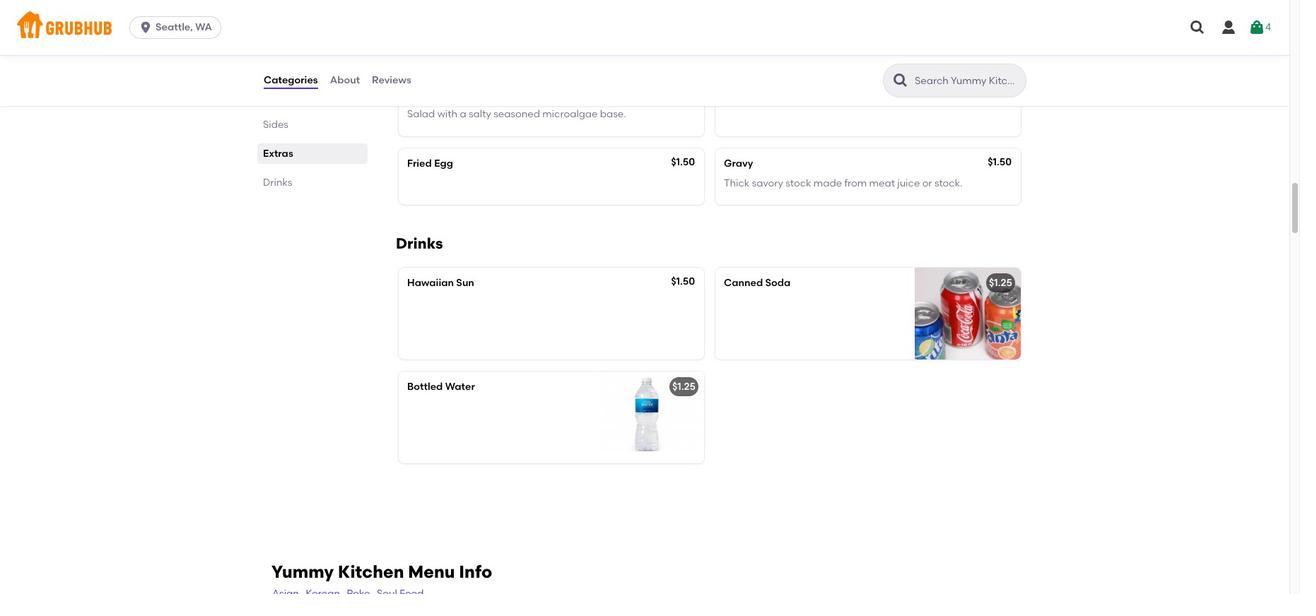 Task type: describe. For each thing, give the bounding box(es) containing it.
salad with a salty seasoned microalgae base.
[[407, 108, 626, 120]]

svg image inside 4 button
[[1249, 19, 1266, 36]]

egg
[[434, 157, 453, 169]]

info
[[459, 562, 492, 583]]

$1.50 for canned soda
[[671, 276, 695, 288]]

$1.25 for bottled water image
[[673, 381, 696, 393]]

extras
[[263, 148, 293, 160]]

menu
[[408, 562, 455, 583]]

canned soda
[[724, 277, 791, 289]]

seattle,
[[156, 21, 193, 33]]

categories
[[264, 74, 318, 86]]

sides
[[263, 119, 289, 131]]

seattle, wa button
[[130, 16, 227, 39]]

fried
[[407, 157, 432, 169]]

poke
[[263, 90, 286, 102]]

gravy
[[724, 157, 753, 169]]

savory
[[752, 177, 784, 189]]

seaweed salad
[[407, 88, 483, 100]]

$1.20 button
[[716, 79, 1021, 136]]

seaweed
[[407, 88, 452, 100]]

kitchen
[[338, 562, 404, 583]]

$1.20
[[988, 87, 1012, 99]]

about button
[[329, 55, 361, 106]]

reviews button
[[371, 55, 412, 106]]

juice
[[898, 177, 920, 189]]

reviews
[[372, 74, 411, 86]]

spicy image
[[724, 45, 737, 58]]

made
[[814, 177, 842, 189]]

canned
[[724, 277, 763, 289]]

base.
[[600, 108, 626, 120]]

specials
[[263, 61, 303, 73]]

salty
[[469, 108, 491, 120]]

seattle, wa
[[156, 21, 212, 33]]

about
[[330, 74, 360, 86]]

from
[[845, 177, 867, 189]]

wa
[[195, 21, 212, 33]]

spicy button
[[716, 0, 1021, 67]]



Task type: vqa. For each thing, say whether or not it's contained in the screenshot.
Desserts to the right
no



Task type: locate. For each thing, give the bounding box(es) containing it.
main navigation navigation
[[0, 0, 1290, 55]]

0 vertical spatial salad
[[455, 88, 483, 100]]

$1.25
[[989, 277, 1013, 289], [673, 381, 696, 393]]

4 button
[[1249, 15, 1272, 40]]

$1.50 left the gravy
[[671, 156, 695, 168]]

hawaiian sun
[[407, 277, 474, 289]]

salad down seaweed
[[407, 108, 435, 120]]

1 horizontal spatial $1.25
[[989, 277, 1013, 289]]

drinks
[[263, 177, 292, 189], [396, 235, 443, 253]]

seasoned
[[494, 108, 540, 120]]

bottled water image
[[598, 372, 704, 464]]

spicy
[[740, 46, 762, 56]]

thick savory stock made from meat juice or stock.
[[724, 177, 963, 189]]

categories button
[[263, 55, 319, 106]]

1 vertical spatial drinks
[[396, 235, 443, 253]]

thick
[[724, 177, 750, 189]]

$1.50 down $1.20
[[988, 156, 1012, 168]]

yummy
[[272, 562, 334, 583]]

water
[[445, 381, 475, 393]]

1 horizontal spatial drinks
[[396, 235, 443, 253]]

0 vertical spatial drinks
[[263, 177, 292, 189]]

$1.50 for gravy
[[671, 156, 695, 168]]

a
[[460, 108, 467, 120]]

1 vertical spatial salad
[[407, 108, 435, 120]]

$1.50
[[671, 156, 695, 168], [988, 156, 1012, 168], [671, 276, 695, 288]]

salad
[[455, 88, 483, 100], [407, 108, 435, 120]]

4
[[1266, 21, 1272, 33]]

microalgae
[[543, 108, 598, 120]]

1 vertical spatial $1.25
[[673, 381, 696, 393]]

svg image inside seattle, wa button
[[139, 21, 153, 35]]

bottled water
[[407, 381, 475, 393]]

drinks up hawaiian at the top left of page
[[396, 235, 443, 253]]

yummy kitchen menu info
[[272, 562, 492, 583]]

stock.
[[935, 177, 963, 189]]

hawaiian
[[407, 277, 454, 289]]

or
[[923, 177, 933, 189]]

0 horizontal spatial drinks
[[263, 177, 292, 189]]

salad up a
[[455, 88, 483, 100]]

0 horizontal spatial $1.25
[[673, 381, 696, 393]]

svg image
[[1190, 19, 1207, 36], [1221, 19, 1238, 36], [1249, 19, 1266, 36], [139, 21, 153, 35]]

drinks down the extras
[[263, 177, 292, 189]]

0 horizontal spatial salad
[[407, 108, 435, 120]]

$1.50 left canned
[[671, 276, 695, 288]]

Search Yummy Kitchen search field
[[914, 74, 1022, 88]]

1 horizontal spatial salad
[[455, 88, 483, 100]]

bottled
[[407, 381, 443, 393]]

search icon image
[[893, 72, 910, 89]]

stock
[[786, 177, 812, 189]]

sun
[[456, 277, 474, 289]]

fried egg
[[407, 157, 453, 169]]

0 vertical spatial $1.25
[[989, 277, 1013, 289]]

soda
[[766, 277, 791, 289]]

meat
[[870, 177, 895, 189]]

with
[[438, 108, 458, 120]]

canned soda image
[[915, 268, 1021, 360]]

$1.25 for canned soda image
[[989, 277, 1013, 289]]



